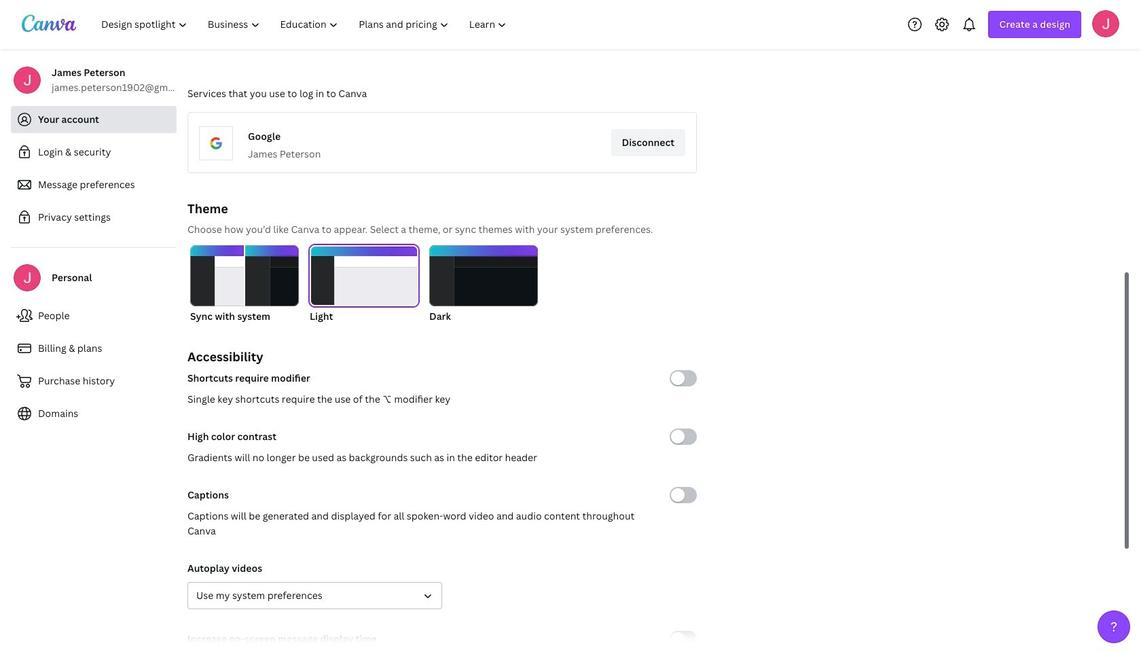Task type: vqa. For each thing, say whether or not it's contained in the screenshot.
button
yes



Task type: locate. For each thing, give the bounding box(es) containing it.
top level navigation element
[[92, 11, 519, 38]]

None button
[[190, 245, 299, 324], [310, 245, 419, 324], [430, 245, 538, 324], [188, 583, 443, 610], [190, 245, 299, 324], [310, 245, 419, 324], [430, 245, 538, 324], [188, 583, 443, 610]]



Task type: describe. For each thing, give the bounding box(es) containing it.
james peterson image
[[1093, 10, 1120, 37]]



